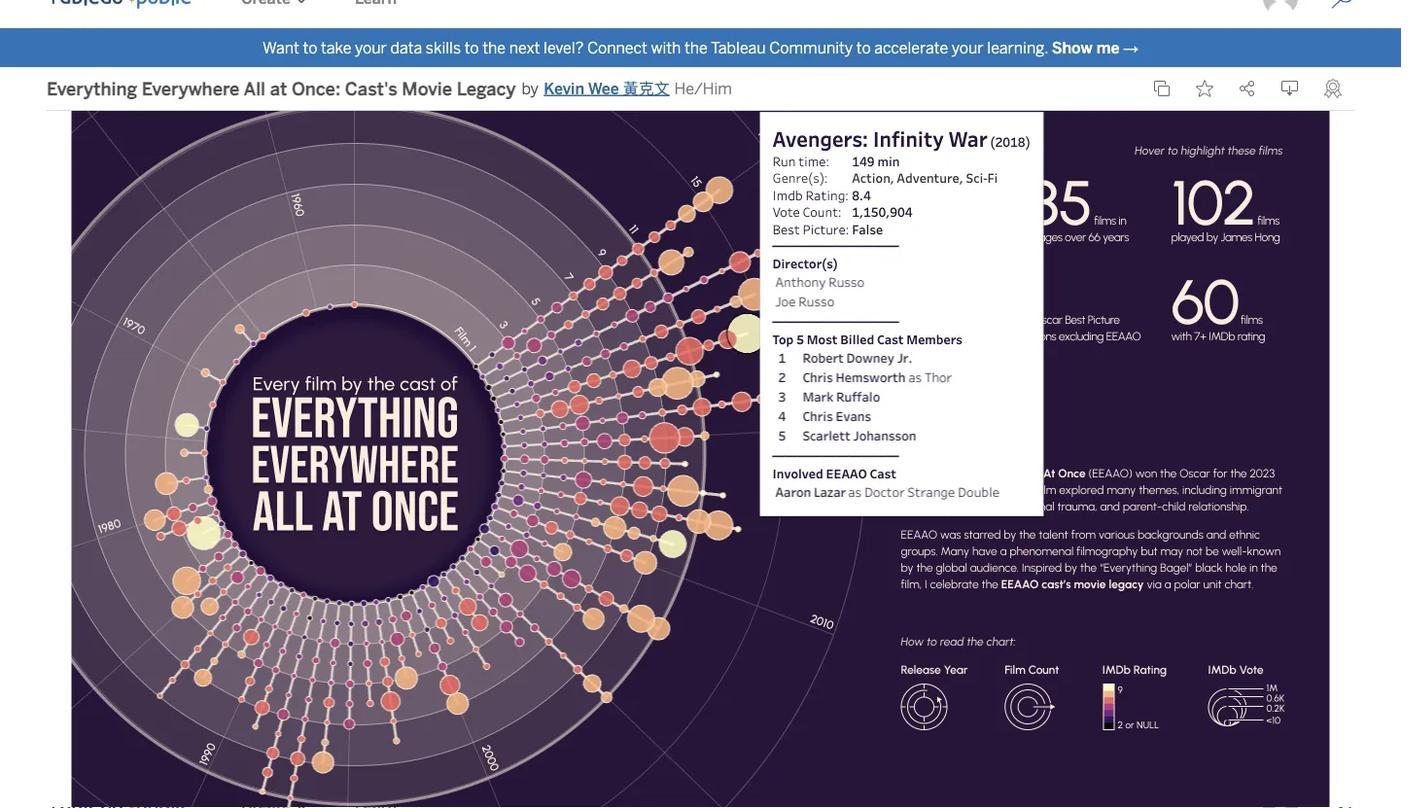 Task type: locate. For each thing, give the bounding box(es) containing it.
to
[[303, 39, 317, 57], [465, 39, 479, 57], [857, 39, 871, 57]]

to right skills
[[465, 39, 479, 57]]

next
[[509, 39, 540, 57]]

movie
[[402, 78, 452, 99]]

the left next
[[483, 39, 506, 57]]

tableau
[[711, 39, 766, 57]]

go to search image
[[1308, 0, 1378, 10]]

me
[[1097, 39, 1120, 57]]

1 horizontal spatial to
[[465, 39, 479, 57]]

accelerate
[[875, 39, 949, 57]]

your left the learning.
[[952, 39, 984, 57]]

kevin
[[544, 80, 585, 98]]

0 horizontal spatial the
[[483, 39, 506, 57]]

→
[[1124, 39, 1139, 57]]

1 horizontal spatial the
[[685, 39, 708, 57]]

legacy
[[457, 78, 516, 99]]

3 to from the left
[[857, 39, 871, 57]]

0 horizontal spatial your
[[355, 39, 387, 57]]

your
[[355, 39, 387, 57], [952, 39, 984, 57]]

the right with
[[685, 39, 708, 57]]

your right take
[[355, 39, 387, 57]]

1 the from the left
[[483, 39, 506, 57]]

黃克文
[[623, 80, 670, 98]]

2 horizontal spatial to
[[857, 39, 871, 57]]

make a copy image
[[1154, 80, 1171, 98]]

2 your from the left
[[952, 39, 984, 57]]

the
[[483, 39, 506, 57], [685, 39, 708, 57]]

0 horizontal spatial to
[[303, 39, 317, 57]]

create image
[[291, 0, 308, 4]]

everywhere
[[142, 78, 240, 99]]

he/him
[[675, 80, 732, 98]]

to left accelerate
[[857, 39, 871, 57]]

1 horizontal spatial your
[[952, 39, 984, 57]]

show
[[1052, 39, 1093, 57]]

by
[[522, 80, 539, 98]]

wee
[[588, 80, 619, 98]]

show me link
[[1052, 39, 1120, 57]]

all
[[244, 78, 266, 99]]

2 the from the left
[[685, 39, 708, 57]]

everything everywhere all at once: cast's movie legacy by kevin wee 黃克文 he/him
[[47, 78, 732, 99]]

to left take
[[303, 39, 317, 57]]



Task type: vqa. For each thing, say whether or not it's contained in the screenshot.
"Kevin"
yes



Task type: describe. For each thing, give the bounding box(es) containing it.
2 to from the left
[[465, 39, 479, 57]]

data
[[391, 39, 422, 57]]

level?
[[544, 39, 584, 57]]

nominate for viz of the day image
[[1325, 79, 1342, 99]]

want to take your data skills to the next level? connect with the tableau community to accelerate your learning. show me →
[[263, 39, 1139, 57]]

once:
[[292, 78, 341, 99]]

1 to from the left
[[303, 39, 317, 57]]

1 your from the left
[[355, 39, 387, 57]]

with
[[651, 39, 681, 57]]

everything
[[47, 78, 137, 99]]

cast's
[[345, 78, 398, 99]]

kevin wee 黃克文 link
[[544, 77, 670, 101]]

skills
[[426, 39, 461, 57]]

take
[[321, 39, 352, 57]]

connect
[[587, 39, 648, 57]]

logo image
[[47, 0, 191, 9]]

community
[[770, 39, 853, 57]]

at
[[270, 78, 287, 99]]

favorite button image
[[1196, 80, 1214, 98]]

learning.
[[988, 39, 1049, 57]]

want
[[263, 39, 299, 57]]



